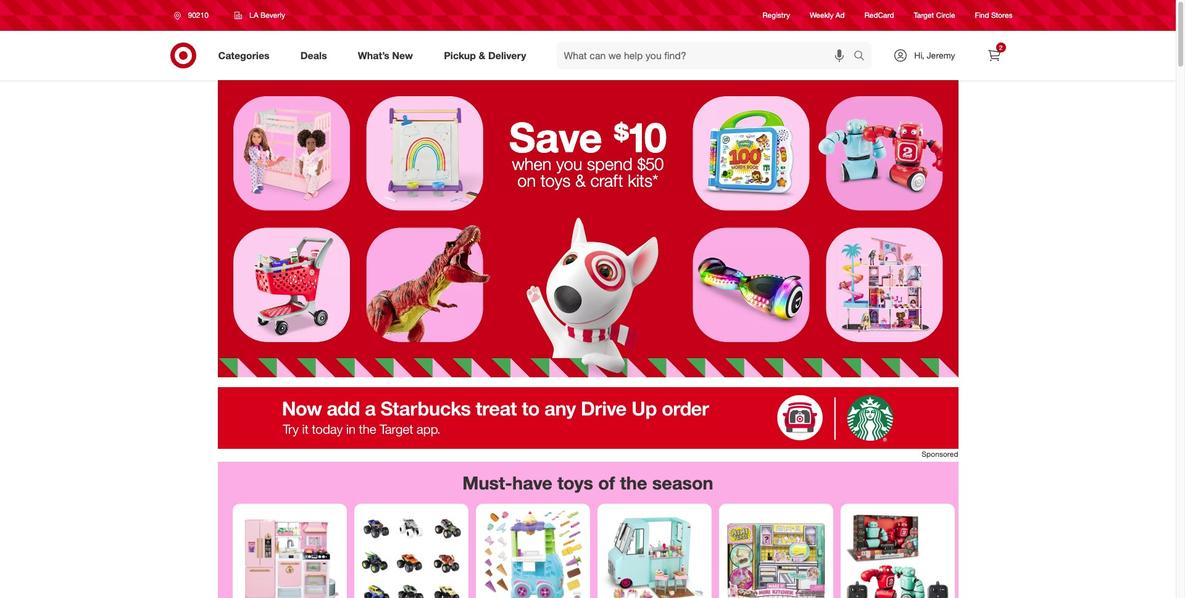 Task type: vqa. For each thing, say whether or not it's contained in the screenshot.
Add items by category
no



Task type: describe. For each thing, give the bounding box(es) containing it.
toys inside when you spend $50 on toys & craft kits*
[[541, 171, 571, 191]]

delivery
[[488, 49, 526, 61]]

target circle
[[914, 11, 956, 20]]

new
[[392, 49, 413, 61]]

advertisement region
[[218, 388, 959, 449]]

what's new link
[[347, 42, 429, 69]]

la
[[249, 10, 259, 20]]

categories
[[218, 49, 270, 61]]

2 link
[[981, 42, 1008, 69]]

on
[[518, 171, 536, 191]]

& inside pickup & delivery link
[[479, 49, 486, 61]]

save $10
[[509, 112, 667, 162]]

of
[[598, 472, 615, 495]]

redcard link
[[865, 10, 894, 21]]

carousel region
[[218, 463, 959, 599]]

save
[[509, 112, 602, 162]]

craft
[[591, 171, 623, 191]]

ad
[[836, 11, 845, 20]]

What can we help you find? suggestions appear below search field
[[557, 42, 857, 69]]

when you spend $50 on toys & craft kits*
[[512, 154, 664, 191]]

2
[[1000, 44, 1003, 51]]

jeremy
[[927, 50, 956, 61]]

sponsored
[[922, 450, 959, 459]]

find stores link
[[975, 10, 1013, 21]]

what's new
[[358, 49, 413, 61]]

target circle link
[[914, 10, 956, 21]]

circle
[[937, 11, 956, 20]]

stores
[[992, 11, 1013, 20]]

must-
[[463, 472, 512, 495]]

deals link
[[290, 42, 343, 69]]

find
[[975, 11, 990, 20]]

hi, jeremy
[[915, 50, 956, 61]]

the
[[620, 472, 647, 495]]

target
[[914, 11, 934, 20]]



Task type: locate. For each thing, give the bounding box(es) containing it.
play-doh kitchen creations ultimate ice cream toy truck playset image
[[481, 510, 585, 599]]

& inside when you spend $50 on toys & craft kits*
[[575, 171, 586, 191]]

weekly ad link
[[810, 10, 845, 21]]

1 horizontal spatial &
[[575, 171, 586, 191]]

90210
[[188, 10, 209, 20]]

beverly
[[261, 10, 285, 20]]

toys inside carousel region
[[558, 472, 593, 495]]

when
[[512, 154, 552, 174]]

1 vertical spatial &
[[575, 171, 586, 191]]

registry
[[763, 11, 790, 20]]

pickup & delivery
[[444, 49, 526, 61]]

search button
[[849, 42, 878, 72]]

toys right on
[[541, 171, 571, 191]]

weekly ad
[[810, 11, 845, 20]]

0 vertical spatial &
[[479, 49, 486, 61]]

$10
[[614, 112, 667, 162]]

have
[[512, 472, 553, 495]]

must-have toys of the season
[[463, 472, 714, 495]]

spend
[[587, 154, 633, 174]]

fao schwarz robot knockout remote control boxing set image
[[846, 510, 950, 599]]

weekly
[[810, 11, 834, 20]]

90210 button
[[166, 4, 222, 27]]

$50
[[638, 154, 664, 174]]

deals
[[301, 49, 327, 61]]

& right pickup
[[479, 49, 486, 61]]

find stores
[[975, 11, 1013, 20]]

you
[[556, 154, 583, 174]]

kits*
[[628, 171, 659, 191]]

pickup & delivery link
[[434, 42, 542, 69]]

hi,
[[915, 50, 925, 61]]

toys
[[541, 171, 571, 191], [558, 472, 593, 495]]

what's
[[358, 49, 390, 61]]

&
[[479, 49, 486, 61], [575, 171, 586, 191]]

disney princess style collection fresh prep gourmet kitchen image
[[237, 510, 342, 599]]

la beverly
[[249, 10, 285, 20]]

season
[[652, 472, 714, 495]]

toys left of
[[558, 472, 593, 495]]

redcard
[[865, 11, 894, 20]]

search
[[849, 50, 878, 63]]

monster jam 1:64 scale monster truck diecast 9pk image
[[359, 510, 463, 599]]

categories link
[[208, 42, 285, 69]]

0 horizontal spatial &
[[479, 49, 486, 61]]

0 vertical spatial toys
[[541, 171, 571, 191]]

pickup
[[444, 49, 476, 61]]

& left craft at the top of page
[[575, 171, 586, 191]]

1 vertical spatial toys
[[558, 472, 593, 495]]

registry link
[[763, 10, 790, 21]]

our generation sweet stop ice cream truck with electronics for 18" dolls - light blue image
[[602, 510, 707, 599]]

la beverly button
[[227, 4, 293, 27]]

mga's miniverse make it mini kitchen playset with uv light image
[[724, 510, 828, 599]]



